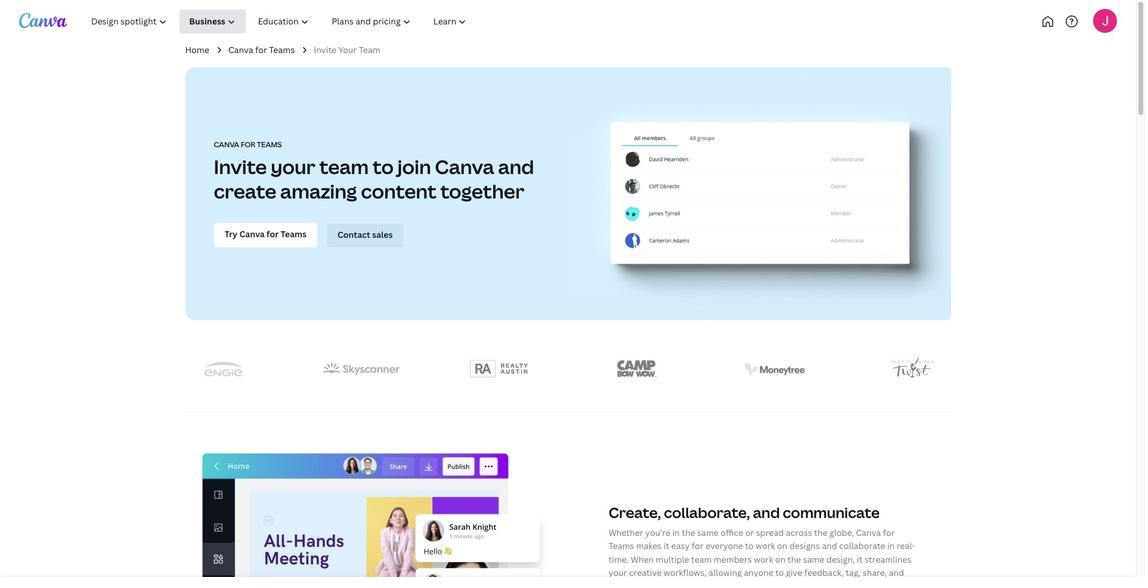 Task type: describe. For each thing, give the bounding box(es) containing it.
communicate
[[783, 503, 880, 523]]

0 vertical spatial work
[[756, 541, 775, 552]]

everyone
[[706, 541, 743, 552]]

camp bow wow image
[[618, 361, 657, 378]]

easy
[[672, 541, 690, 552]]

join
[[398, 154, 431, 179]]

team inside canva for teams invite your team to join canva and create amazing content together
[[320, 154, 369, 179]]

canva for teams invite your team to join canva and create amazing content together
[[214, 140, 534, 204]]

for right easy
[[692, 541, 704, 552]]

for up streamlines
[[883, 527, 895, 539]]

invite inside canva for teams invite your team to join canva and create amazing content together
[[214, 154, 267, 179]]

1 vertical spatial work
[[754, 554, 774, 565]]

collaborate,
[[664, 503, 750, 523]]

canva up create on the left top
[[214, 140, 239, 150]]

1 vertical spatial to
[[745, 541, 754, 552]]

makes
[[636, 541, 662, 552]]

you're
[[646, 527, 671, 539]]

whether
[[609, 527, 644, 539]]

give
[[786, 567, 803, 578]]

or
[[746, 527, 754, 539]]

1 horizontal spatial in
[[888, 541, 895, 552]]

anyone
[[744, 567, 774, 578]]

real-
[[897, 541, 915, 552]]

canva right join
[[435, 154, 494, 179]]

across
[[786, 527, 812, 539]]

share,
[[863, 567, 887, 578]]

to inside canva for teams invite your team to join canva and create amazing content together
[[373, 154, 394, 179]]

1 horizontal spatial the
[[788, 554, 801, 565]]

home
[[185, 44, 209, 55]]

2 horizontal spatial and
[[822, 541, 838, 552]]

your inside create, collaborate, and communicate whether you're in the same office or spread across the globe, canva for teams makes it easy for everyone to work on designs and collaborate in real- time. when multiple team members work on the same design, it streamlines your creative workflows, allowing anyone to give feedback, tag, share,
[[609, 567, 627, 578]]

2 horizontal spatial to
[[776, 567, 784, 578]]

members
[[714, 554, 752, 565]]

canva for teams
[[228, 44, 295, 55]]

0 horizontal spatial same
[[698, 527, 719, 539]]

create, collaborate, and communicate whether you're in the same office or spread across the globe, canva for teams makes it easy for everyone to work on designs and collaborate in real- time. when multiple team members work on the same design, it streamlines your creative workflows, allowing anyone to give feedback, tag, share, 
[[609, 503, 915, 578]]

amazing
[[280, 179, 357, 204]]

engie image
[[204, 362, 243, 376]]

1 vertical spatial it
[[857, 554, 863, 565]]

designs
[[790, 541, 820, 552]]

allowing
[[709, 567, 742, 578]]

0 horizontal spatial the
[[682, 527, 696, 539]]

spread
[[756, 527, 784, 539]]

1 vertical spatial and
[[753, 503, 780, 523]]

2 horizontal spatial the
[[814, 527, 828, 539]]

office
[[721, 527, 744, 539]]



Task type: vqa. For each thing, say whether or not it's contained in the screenshot.
Fall link
no



Task type: locate. For each thing, give the bounding box(es) containing it.
2 vertical spatial to
[[776, 567, 784, 578]]

0 horizontal spatial in
[[673, 527, 680, 539]]

1 vertical spatial in
[[888, 541, 895, 552]]

0 horizontal spatial invite
[[214, 154, 267, 179]]

1 horizontal spatial your
[[609, 567, 627, 578]]

canva up collaborate
[[856, 527, 881, 539]]

1 horizontal spatial invite
[[314, 44, 337, 55]]

in
[[673, 527, 680, 539], [888, 541, 895, 552]]

0 vertical spatial teams
[[269, 44, 295, 55]]

collaborate
[[840, 541, 886, 552]]

in up streamlines
[[888, 541, 895, 552]]

2 vertical spatial and
[[822, 541, 838, 552]]

moneytree k.k. image
[[745, 363, 805, 375]]

and inside canva for teams invite your team to join canva and create amazing content together
[[498, 154, 534, 179]]

team
[[359, 44, 380, 55]]

to left join
[[373, 154, 394, 179]]

work up anyone
[[754, 554, 774, 565]]

0 vertical spatial in
[[673, 527, 680, 539]]

it down collaborate
[[857, 554, 863, 565]]

0 vertical spatial and
[[498, 154, 534, 179]]

on
[[777, 541, 788, 552], [776, 554, 786, 565]]

content
[[361, 179, 437, 204]]

work
[[756, 541, 775, 552], [754, 554, 774, 565]]

teams for canva for teams invite your team to join canva and create amazing content together
[[257, 140, 282, 150]]

0 horizontal spatial it
[[664, 541, 670, 552]]

0 horizontal spatial to
[[373, 154, 394, 179]]

the up easy
[[682, 527, 696, 539]]

teams inside create, collaborate, and communicate whether you're in the same office or spread across the globe, canva for teams makes it easy for everyone to work on designs and collaborate in real- time. when multiple team members work on the same design, it streamlines your creative workflows, allowing anyone to give feedback, tag, share,
[[609, 541, 634, 552]]

workflows,
[[664, 567, 707, 578]]

creative
[[629, 567, 662, 578]]

create
[[214, 179, 276, 204]]

canva for teams link
[[228, 44, 295, 57]]

for inside canva for teams invite your team to join canva and create amazing content together
[[241, 140, 256, 150]]

1 horizontal spatial to
[[745, 541, 754, 552]]

team1 image
[[568, 68, 951, 320]]

your
[[339, 44, 357, 55]]

1 vertical spatial on
[[776, 554, 786, 565]]

teams up time.
[[609, 541, 634, 552]]

0 horizontal spatial your
[[271, 154, 316, 179]]

the left 'globe,'
[[814, 527, 828, 539]]

skyscanner image
[[323, 363, 400, 376]]

streamlines
[[865, 554, 912, 565]]

canva inside create, collaborate, and communicate whether you're in the same office or spread across the globe, canva for teams makes it easy for everyone to work on designs and collaborate in real- time. when multiple team members work on the same design, it streamlines your creative workflows, allowing anyone to give feedback, tag, share,
[[856, 527, 881, 539]]

0 vertical spatial it
[[664, 541, 670, 552]]

and
[[498, 154, 534, 179], [753, 503, 780, 523], [822, 541, 838, 552]]

teams
[[269, 44, 295, 55], [257, 140, 282, 150], [609, 541, 634, 552]]

1 horizontal spatial team
[[692, 554, 712, 565]]

teams inside canva for teams invite your team to join canva and create amazing content together
[[257, 140, 282, 150]]

canva right "home" on the top left
[[228, 44, 253, 55]]

the
[[682, 527, 696, 539], [814, 527, 828, 539], [788, 554, 801, 565]]

teams for canva for teams
[[269, 44, 295, 55]]

create,
[[609, 503, 661, 523]]

realty austin image
[[470, 360, 528, 378]]

it
[[664, 541, 670, 552], [857, 554, 863, 565]]

0 vertical spatial on
[[777, 541, 788, 552]]

invite your team
[[314, 44, 380, 55]]

0 horizontal spatial and
[[498, 154, 534, 179]]

work down spread
[[756, 541, 775, 552]]

canva
[[228, 44, 253, 55], [214, 140, 239, 150], [435, 154, 494, 179], [856, 527, 881, 539]]

2 vertical spatial teams
[[609, 541, 634, 552]]

0 vertical spatial team
[[320, 154, 369, 179]]

1 vertical spatial your
[[609, 567, 627, 578]]

to down or
[[745, 541, 754, 552]]

same down collaborate,
[[698, 527, 719, 539]]

for
[[255, 44, 267, 55], [241, 140, 256, 150], [883, 527, 895, 539], [692, 541, 704, 552]]

when
[[631, 554, 654, 565]]

teams up create on the left top
[[257, 140, 282, 150]]

feedback,
[[805, 567, 844, 578]]

1 vertical spatial same
[[803, 554, 825, 565]]

1 horizontal spatial and
[[753, 503, 780, 523]]

1 vertical spatial invite
[[214, 154, 267, 179]]

teams down top level navigation element
[[269, 44, 295, 55]]

home link
[[185, 44, 209, 57]]

1 horizontal spatial it
[[857, 554, 863, 565]]

team
[[320, 154, 369, 179], [692, 554, 712, 565]]

0 vertical spatial to
[[373, 154, 394, 179]]

the up give
[[788, 554, 801, 565]]

design,
[[827, 554, 855, 565]]

together
[[441, 179, 525, 204]]

time.
[[609, 554, 629, 565]]

1 vertical spatial teams
[[257, 140, 282, 150]]

0 vertical spatial invite
[[314, 44, 337, 55]]

0 vertical spatial your
[[271, 154, 316, 179]]

1 vertical spatial team
[[692, 554, 712, 565]]

same
[[698, 527, 719, 539], [803, 554, 825, 565]]

your
[[271, 154, 316, 179], [609, 567, 627, 578]]

tag,
[[846, 567, 861, 578]]

it left easy
[[664, 541, 670, 552]]

painting with a twist image
[[892, 357, 934, 382]]

team inside create, collaborate, and communicate whether you're in the same office or spread across the globe, canva for teams makes it easy for everyone to work on designs and collaborate in real- time. when multiple team members work on the same design, it streamlines your creative workflows, allowing anyone to give feedback, tag, share,
[[692, 554, 712, 565]]

invite
[[314, 44, 337, 55], [214, 154, 267, 179]]

for up create on the left top
[[241, 140, 256, 150]]

top level navigation element
[[81, 10, 518, 33]]

multiple
[[656, 554, 690, 565]]

to
[[373, 154, 394, 179], [745, 541, 754, 552], [776, 567, 784, 578]]

to left give
[[776, 567, 784, 578]]

0 horizontal spatial team
[[320, 154, 369, 179]]

in up easy
[[673, 527, 680, 539]]

1 horizontal spatial same
[[803, 554, 825, 565]]

globe,
[[830, 527, 854, 539]]

same down "designs"
[[803, 554, 825, 565]]

0 vertical spatial same
[[698, 527, 719, 539]]

your inside canva for teams invite your team to join canva and create amazing content together
[[271, 154, 316, 179]]

for down top level navigation element
[[255, 44, 267, 55]]



